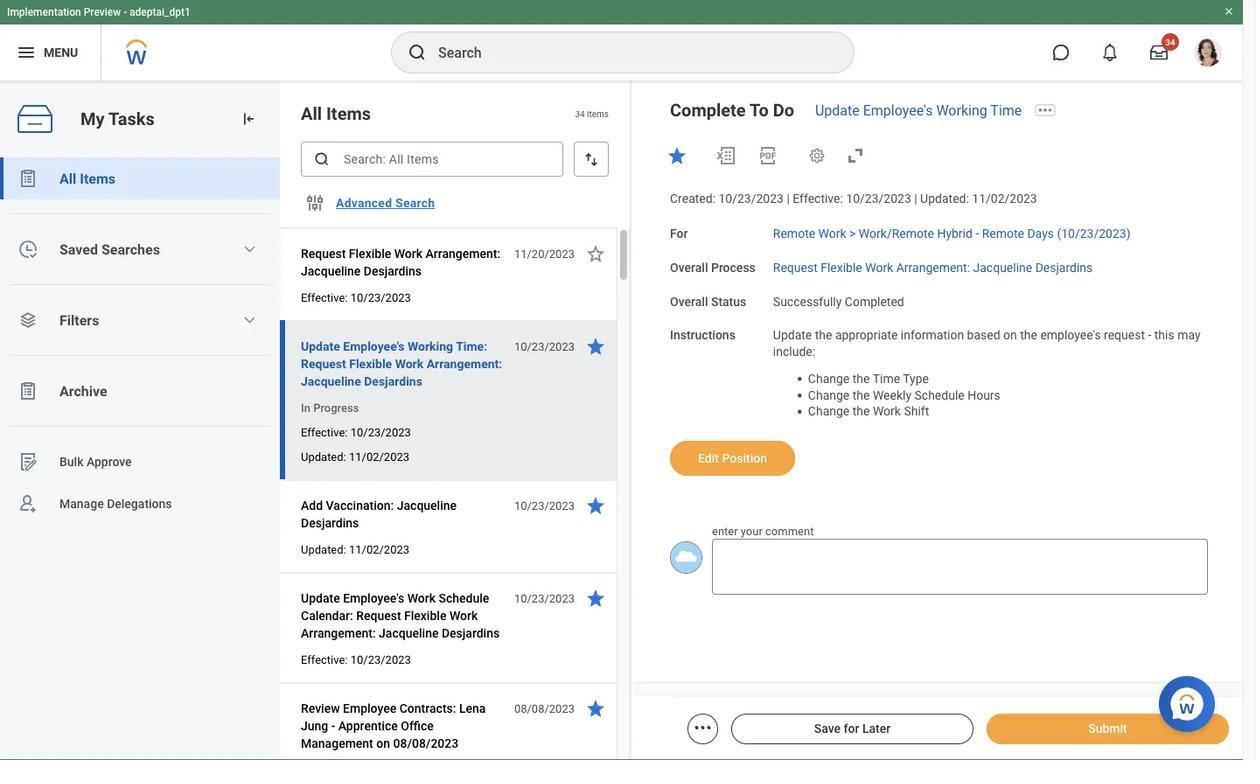 Task type: locate. For each thing, give the bounding box(es) containing it.
1 horizontal spatial search image
[[407, 42, 428, 63]]

employee's for update employee's working time: request flexible work arrangement: jacqueline desjardins
[[343, 339, 405, 353]]

0 vertical spatial chevron down image
[[243, 242, 257, 256]]

2 change from the top
[[808, 388, 850, 402]]

effective: 10/23/2023 down request flexible work arrangement: jacqueline desjardins button
[[301, 291, 411, 304]]

1 vertical spatial working
[[408, 339, 453, 353]]

adeptai_dpt1
[[130, 6, 191, 18]]

1 vertical spatial star image
[[585, 495, 606, 516]]

review employee contracts: lena jung - apprentice office management on 08/08/2023 button
[[301, 698, 505, 754]]

my
[[80, 109, 105, 129]]

archive button
[[0, 370, 280, 412]]

1 horizontal spatial time
[[991, 102, 1022, 119]]

effective: 10/23/2023 up employee
[[301, 653, 411, 666]]

effective: down request flexible work arrangement: jacqueline desjardins button
[[301, 291, 348, 304]]

request inside request flexible work arrangement: jacqueline desjardins
[[301, 246, 346, 261]]

jacqueline down days
[[973, 260, 1033, 275]]

remote left days
[[982, 226, 1024, 241]]

11/02/2023 up days
[[972, 192, 1037, 206]]

list
[[0, 157, 280, 525]]

employee's inside update employee's work schedule calendar: request flexible work arrangement: jacqueline desjardins
[[343, 591, 404, 605]]

1 horizontal spatial items
[[326, 103, 371, 124]]

34 items
[[575, 108, 609, 119]]

jacqueline up contracts:
[[379, 626, 439, 640]]

all items
[[301, 103, 371, 124], [59, 170, 116, 187]]

- inside review employee contracts: lena jung - apprentice office management on 08/08/2023
[[331, 719, 335, 733]]

1 vertical spatial overall
[[670, 294, 708, 309]]

advanced
[[336, 196, 392, 210]]

1 updated: 11/02/2023 from the top
[[301, 450, 409, 463]]

- inside update the appropriate information based on the employee's request - this may include:
[[1148, 328, 1152, 343]]

chevron down image inside filters 'dropdown button'
[[243, 313, 257, 327]]

0 vertical spatial updated:
[[920, 192, 969, 206]]

0 vertical spatial updated: 11/02/2023
[[301, 450, 409, 463]]

the
[[815, 328, 832, 343], [1020, 328, 1038, 343], [853, 371, 870, 386], [853, 388, 870, 402], [853, 404, 870, 419]]

0 horizontal spatial schedule
[[439, 591, 489, 605]]

1 horizontal spatial |
[[914, 192, 917, 206]]

1 horizontal spatial on
[[1004, 328, 1017, 343]]

work inside the update employee's working time: request flexible work arrangement: jacqueline desjardins
[[395, 356, 424, 371]]

1 horizontal spatial 08/08/2023
[[514, 702, 575, 715]]

2 star image from the top
[[585, 495, 606, 516]]

updated: down in progress
[[301, 450, 346, 463]]

2 chevron down image from the top
[[243, 313, 257, 327]]

34 left items
[[575, 108, 585, 119]]

0 vertical spatial on
[[1004, 328, 1017, 343]]

0 vertical spatial overall
[[670, 260, 708, 275]]

remote left the '>'
[[773, 226, 815, 241]]

jacqueline down configure image
[[301, 264, 361, 278]]

star image
[[585, 243, 606, 264], [585, 495, 606, 516], [585, 698, 606, 719]]

desjardins inside request flexible work arrangement: jacqueline desjardins link
[[1036, 260, 1093, 275]]

the up include:
[[815, 328, 832, 343]]

arrangement: down search
[[426, 246, 501, 261]]

on
[[1004, 328, 1017, 343], [376, 736, 390, 751]]

update up include:
[[773, 328, 812, 343]]

- right preview
[[123, 6, 127, 18]]

change
[[808, 371, 850, 386], [808, 388, 850, 402], [808, 404, 850, 419]]

1 horizontal spatial working
[[936, 102, 987, 119]]

0 horizontal spatial items
[[80, 170, 116, 187]]

2 remote from the left
[[982, 226, 1024, 241]]

- inside 'menu' banner
[[123, 6, 127, 18]]

2 vertical spatial 11/02/2023
[[349, 543, 409, 556]]

shift
[[904, 404, 929, 419]]

update up calendar:
[[301, 591, 340, 605]]

34 inside item list element
[[575, 108, 585, 119]]

chevron down image
[[243, 242, 257, 256], [243, 313, 257, 327]]

items
[[587, 108, 609, 119]]

- left this
[[1148, 328, 1152, 343]]

1 vertical spatial all items
[[59, 170, 116, 187]]

0 vertical spatial employee's
[[863, 102, 933, 119]]

work
[[818, 226, 847, 241], [394, 246, 423, 261], [865, 260, 893, 275], [395, 356, 424, 371], [873, 404, 901, 419], [407, 591, 436, 605], [450, 608, 478, 623]]

schedule
[[915, 388, 965, 402], [439, 591, 489, 605]]

position
[[722, 451, 767, 465]]

3 change from the top
[[808, 404, 850, 419]]

1 horizontal spatial remote
[[982, 226, 1024, 241]]

1 vertical spatial search image
[[313, 150, 331, 168]]

process
[[711, 260, 756, 275]]

1 horizontal spatial 34
[[1166, 37, 1176, 47]]

working for time:
[[408, 339, 453, 353]]

add vaccination: jacqueline desjardins button
[[301, 495, 505, 534]]

all inside button
[[59, 170, 76, 187]]

manage delegations
[[59, 497, 172, 511]]

arrangement: down time: in the left top of the page
[[427, 356, 502, 371]]

overall for overall status
[[670, 294, 708, 309]]

request inside the update employee's working time: request flexible work arrangement: jacqueline desjardins
[[301, 356, 346, 371]]

your
[[741, 525, 763, 538]]

1 horizontal spatial all
[[301, 103, 322, 124]]

1 vertical spatial time
[[873, 371, 900, 386]]

request up successfully
[[773, 260, 818, 275]]

0 vertical spatial 08/08/2023
[[514, 702, 575, 715]]

0 horizontal spatial all items
[[59, 170, 116, 187]]

saved searches button
[[0, 228, 280, 270]]

employee's up fullscreen image
[[863, 102, 933, 119]]

updated: up remote work > work/remote hybrid - remote days (10/23/2023) link
[[920, 192, 969, 206]]

0 horizontal spatial |
[[787, 192, 790, 206]]

update inside update the appropriate information based on the employee's request - this may include:
[[773, 328, 812, 343]]

1 star image from the top
[[585, 243, 606, 264]]

tasks
[[108, 109, 155, 129]]

request inside update employee's work schedule calendar: request flexible work arrangement: jacqueline desjardins
[[356, 608, 401, 623]]

1 chevron down image from the top
[[243, 242, 257, 256]]

2 overall from the top
[[670, 294, 708, 309]]

request flexible work arrangement: jacqueline desjardins down search
[[301, 246, 501, 278]]

later
[[863, 722, 891, 736]]

0 vertical spatial search image
[[407, 42, 428, 63]]

1 vertical spatial 34
[[575, 108, 585, 119]]

include:
[[773, 345, 815, 359]]

0 horizontal spatial search image
[[313, 150, 331, 168]]

updated: 11/02/2023 up vaccination:
[[301, 450, 409, 463]]

perspective image
[[17, 310, 38, 331]]

inbox large image
[[1150, 44, 1168, 61]]

request flexible work arrangement: jacqueline desjardins button
[[301, 243, 505, 282]]

34 inside "button"
[[1166, 37, 1176, 47]]

2 vertical spatial star image
[[585, 588, 606, 609]]

0 horizontal spatial request flexible work arrangement: jacqueline desjardins
[[301, 246, 501, 278]]

1 vertical spatial 08/08/2023
[[393, 736, 459, 751]]

on right based
[[1004, 328, 1017, 343]]

list containing all items
[[0, 157, 280, 525]]

update up in progress
[[301, 339, 340, 353]]

1 remote from the left
[[773, 226, 815, 241]]

0 horizontal spatial working
[[408, 339, 453, 353]]

saved searches
[[59, 241, 160, 258]]

request
[[301, 246, 346, 261], [773, 260, 818, 275], [301, 356, 346, 371], [356, 608, 401, 623]]

search image inside item list element
[[313, 150, 331, 168]]

all items button
[[0, 157, 280, 199]]

1 vertical spatial on
[[376, 736, 390, 751]]

items inside button
[[80, 170, 116, 187]]

hybrid
[[937, 226, 973, 241]]

employee's up calendar:
[[343, 591, 404, 605]]

arrangement: down calendar:
[[301, 626, 376, 640]]

2 vertical spatial employee's
[[343, 591, 404, 605]]

appropriate
[[835, 328, 898, 343]]

overall status element
[[773, 284, 904, 310]]

weekly
[[873, 388, 912, 402]]

2 | from the left
[[914, 192, 917, 206]]

update employee's working time link
[[815, 102, 1022, 119]]

contracts:
[[400, 701, 456, 716]]

overall up instructions
[[670, 294, 708, 309]]

all items inside button
[[59, 170, 116, 187]]

2 vertical spatial change
[[808, 404, 850, 419]]

0 vertical spatial all
[[301, 103, 322, 124]]

-
[[123, 6, 127, 18], [976, 226, 979, 241], [1148, 328, 1152, 343], [331, 719, 335, 733]]

time
[[991, 102, 1022, 119], [873, 371, 900, 386]]

1 vertical spatial employee's
[[343, 339, 405, 353]]

all right clipboard icon
[[59, 170, 76, 187]]

0 vertical spatial star image
[[585, 243, 606, 264]]

fullscreen image
[[845, 145, 866, 166]]

update for update employee's working time: request flexible work arrangement: jacqueline desjardins
[[301, 339, 340, 353]]

working for time
[[936, 102, 987, 119]]

view printable version (pdf) image
[[758, 145, 779, 166]]

enter your comment text field
[[712, 539, 1208, 595]]

chevron down image for filters
[[243, 313, 257, 327]]

request down configure image
[[301, 246, 346, 261]]

jung
[[301, 719, 328, 733]]

0 horizontal spatial all
[[59, 170, 76, 187]]

2 vertical spatial star image
[[585, 698, 606, 719]]

0 vertical spatial working
[[936, 102, 987, 119]]

1 effective: 10/23/2023 from the top
[[301, 291, 411, 304]]

1 vertical spatial updated: 11/02/2023
[[301, 543, 409, 556]]

items
[[326, 103, 371, 124], [80, 170, 116, 187]]

2 vertical spatial effective: 10/23/2023
[[301, 653, 411, 666]]

3 effective: 10/23/2023 from the top
[[301, 653, 411, 666]]

on down apprentice
[[376, 736, 390, 751]]

updated:
[[920, 192, 969, 206], [301, 450, 346, 463], [301, 543, 346, 556]]

1 vertical spatial star image
[[585, 336, 606, 357]]

save
[[814, 722, 841, 736]]

the left employee's
[[1020, 328, 1038, 343]]

overall status
[[670, 294, 746, 309]]

1 vertical spatial change
[[808, 388, 850, 402]]

1 horizontal spatial all items
[[301, 103, 371, 124]]

flexible
[[349, 246, 391, 261], [821, 260, 862, 275], [349, 356, 392, 371], [404, 608, 447, 623]]

my tasks element
[[0, 80, 280, 760]]

1 vertical spatial items
[[80, 170, 116, 187]]

effective: 10/23/2023 down progress
[[301, 426, 411, 439]]

1 vertical spatial all
[[59, 170, 76, 187]]

updated: 11/02/2023 down add vaccination: jacqueline desjardins on the left bottom of the page
[[301, 543, 409, 556]]

in progress
[[301, 401, 359, 414]]

updated: down "add"
[[301, 543, 346, 556]]

1 vertical spatial 11/02/2023
[[349, 450, 409, 463]]

chevron down image for saved searches
[[243, 242, 257, 256]]

employee's for update employee's work schedule calendar: request flexible work arrangement: jacqueline desjardins
[[343, 591, 404, 605]]

0 horizontal spatial on
[[376, 736, 390, 751]]

08/08/2023 right lena at left
[[514, 702, 575, 715]]

request flexible work arrangement: jacqueline desjardins down remote work > work/remote hybrid - remote days (10/23/2023)
[[773, 260, 1093, 275]]

overall down for
[[670, 260, 708, 275]]

close environment banner image
[[1224, 6, 1234, 17]]

update inside the update employee's working time: request flexible work arrangement: jacqueline desjardins
[[301, 339, 340, 353]]

request right calendar:
[[356, 608, 401, 623]]

1 vertical spatial chevron down image
[[243, 313, 257, 327]]

0 vertical spatial 34
[[1166, 37, 1176, 47]]

request up in progress
[[301, 356, 346, 371]]

may
[[1178, 328, 1201, 343]]

update inside update employee's work schedule calendar: request flexible work arrangement: jacqueline desjardins
[[301, 591, 340, 605]]

employee's inside the update employee's working time: request flexible work arrangement: jacqueline desjardins
[[343, 339, 405, 353]]

08/08/2023 down office at left
[[393, 736, 459, 751]]

1 horizontal spatial schedule
[[915, 388, 965, 402]]

jacqueline up in progress
[[301, 374, 361, 388]]

11/02/2023 up vaccination:
[[349, 450, 409, 463]]

employee's up progress
[[343, 339, 405, 353]]

item list element
[[280, 80, 632, 760]]

arrangement:
[[426, 246, 501, 261], [896, 260, 970, 275], [427, 356, 502, 371], [301, 626, 376, 640]]

0 vertical spatial all items
[[301, 103, 371, 124]]

remote work > work/remote hybrid - remote days (10/23/2023) link
[[773, 223, 1131, 241]]

update employee's working time: request flexible work arrangement: jacqueline desjardins button
[[301, 336, 505, 392]]

manage delegations link
[[0, 483, 280, 525]]

0 vertical spatial effective: 10/23/2023
[[301, 291, 411, 304]]

archive
[[59, 383, 107, 399]]

- up management
[[331, 719, 335, 733]]

34
[[1166, 37, 1176, 47], [575, 108, 585, 119]]

star image
[[667, 145, 688, 166], [585, 336, 606, 357], [585, 588, 606, 609]]

update up fullscreen image
[[815, 102, 860, 119]]

for
[[670, 226, 688, 241]]

0 vertical spatial 11/02/2023
[[972, 192, 1037, 206]]

save for later
[[814, 722, 891, 736]]

schedule inside change the time type change the weekly schedule hours change the work shift
[[915, 388, 965, 402]]

add
[[301, 498, 323, 513]]

all inside item list element
[[301, 103, 322, 124]]

0 horizontal spatial time
[[873, 371, 900, 386]]

all right transformation import icon
[[301, 103, 322, 124]]

1 vertical spatial effective: 10/23/2023
[[301, 426, 411, 439]]

0 horizontal spatial 34
[[575, 108, 585, 119]]

chevron down image inside the saved searches dropdown button
[[243, 242, 257, 256]]

complete to do
[[670, 100, 794, 120]]

management
[[301, 736, 373, 751]]

1 overall from the top
[[670, 260, 708, 275]]

0 vertical spatial items
[[326, 103, 371, 124]]

0 horizontal spatial 08/08/2023
[[393, 736, 459, 751]]

0 vertical spatial change
[[808, 371, 850, 386]]

days
[[1027, 226, 1054, 241]]

0 horizontal spatial remote
[[773, 226, 815, 241]]

search image
[[407, 42, 428, 63], [313, 150, 331, 168]]

save for later button
[[731, 714, 974, 744]]

2 effective: 10/23/2023 from the top
[[301, 426, 411, 439]]

work inside request flexible work arrangement: jacqueline desjardins
[[394, 246, 423, 261]]

filters button
[[0, 299, 280, 341]]

1 vertical spatial schedule
[[439, 591, 489, 605]]

all items inside item list element
[[301, 103, 371, 124]]

working inside the update employee's working time: request flexible work arrangement: jacqueline desjardins
[[408, 339, 453, 353]]

34 for 34
[[1166, 37, 1176, 47]]

edit position button
[[670, 441, 795, 476]]

flexible inside request flexible work arrangement: jacqueline desjardins
[[349, 246, 391, 261]]

overall process
[[670, 260, 756, 275]]

0 vertical spatial schedule
[[915, 388, 965, 402]]

working
[[936, 102, 987, 119], [408, 339, 453, 353]]

11/02/2023 down add vaccination: jacqueline desjardins on the left bottom of the page
[[349, 543, 409, 556]]

request flexible work arrangement: jacqueline desjardins
[[301, 246, 501, 278], [773, 260, 1093, 275]]

jacqueline right vaccination:
[[397, 498, 457, 513]]

08/08/2023
[[514, 702, 575, 715], [393, 736, 459, 751]]

|
[[787, 192, 790, 206], [914, 192, 917, 206]]

calendar:
[[301, 608, 353, 623]]

clipboard image
[[17, 381, 38, 402]]

11/02/2023
[[972, 192, 1037, 206], [349, 450, 409, 463], [349, 543, 409, 556]]

>
[[850, 226, 856, 241]]

34 left profile logan mcneil icon
[[1166, 37, 1176, 47]]

preview
[[84, 6, 121, 18]]

employee's
[[1041, 328, 1101, 343]]



Task type: describe. For each thing, give the bounding box(es) containing it.
edit position
[[698, 451, 767, 465]]

transformation import image
[[240, 110, 257, 128]]

successfully completed
[[773, 294, 904, 309]]

apprentice
[[338, 719, 398, 733]]

update employee's working time
[[815, 102, 1022, 119]]

profile logan mcneil image
[[1194, 38, 1222, 70]]

successfully
[[773, 294, 842, 309]]

update for update the appropriate information based on the employee's request - this may include:
[[773, 328, 812, 343]]

jacqueline inside update employee's work schedule calendar: request flexible work arrangement: jacqueline desjardins
[[379, 626, 439, 640]]

the left weekly
[[853, 388, 870, 402]]

remote work > work/remote hybrid - remote days (10/23/2023)
[[773, 226, 1131, 241]]

0 vertical spatial time
[[991, 102, 1022, 119]]

effective: down gear 'icon'
[[793, 192, 843, 206]]

enter your comment
[[712, 525, 814, 538]]

filters
[[59, 312, 99, 329]]

employee
[[343, 701, 397, 716]]

review employee contracts: lena jung - apprentice office management on 08/08/2023
[[301, 701, 486, 751]]

jacqueline inside request flexible work arrangement: jacqueline desjardins
[[301, 264, 361, 278]]

completed
[[845, 294, 904, 309]]

flexible inside the update employee's working time: request flexible work arrangement: jacqueline desjardins
[[349, 356, 392, 371]]

update the appropriate information based on the employee's request - this may include:
[[773, 328, 1204, 359]]

star image for add vaccination: jacqueline desjardins
[[585, 495, 606, 516]]

Search: All Items text field
[[301, 142, 563, 177]]

effective: 10/23/2023 for employee's
[[301, 653, 411, 666]]

created:
[[670, 192, 716, 206]]

complete
[[670, 100, 746, 120]]

(10/23/2023)
[[1057, 226, 1131, 241]]

overall for overall process
[[670, 260, 708, 275]]

bulk
[[59, 455, 84, 469]]

related actions image
[[692, 717, 713, 738]]

advanced search
[[336, 196, 435, 210]]

office
[[401, 719, 434, 733]]

time inside change the time type change the weekly schedule hours change the work shift
[[873, 371, 900, 386]]

1 change from the top
[[808, 371, 850, 386]]

1 horizontal spatial request flexible work arrangement: jacqueline desjardins
[[773, 260, 1093, 275]]

manage
[[59, 497, 104, 511]]

0 vertical spatial star image
[[667, 145, 688, 166]]

time:
[[456, 339, 487, 353]]

3 star image from the top
[[585, 698, 606, 719]]

my tasks
[[80, 109, 155, 129]]

instructions
[[670, 328, 736, 343]]

add vaccination: jacqueline desjardins
[[301, 498, 457, 530]]

schedule inside update employee's work schedule calendar: request flexible work arrangement: jacqueline desjardins
[[439, 591, 489, 605]]

review
[[301, 701, 340, 716]]

work/remote
[[859, 226, 934, 241]]

items inside item list element
[[326, 103, 371, 124]]

request
[[1104, 328, 1145, 343]]

request flexible work arrangement: jacqueline desjardins link
[[773, 257, 1093, 275]]

implementation preview -   adeptai_dpt1
[[7, 6, 191, 18]]

on inside review employee contracts: lena jung - apprentice office management on 08/08/2023
[[376, 736, 390, 751]]

1 vertical spatial updated:
[[301, 450, 346, 463]]

update for update employee's working time
[[815, 102, 860, 119]]

clipboard image
[[17, 168, 38, 189]]

vaccination:
[[326, 498, 394, 513]]

34 button
[[1140, 33, 1179, 72]]

Search Workday  search field
[[438, 33, 818, 72]]

hours
[[968, 388, 1001, 402]]

desjardins inside the update employee's working time: request flexible work arrangement: jacqueline desjardins
[[364, 374, 422, 388]]

search image inside 'menu' banner
[[407, 42, 428, 63]]

update employee's work schedule calendar: request flexible work arrangement: jacqueline desjardins
[[301, 591, 500, 640]]

edit
[[698, 451, 719, 465]]

menu button
[[0, 24, 101, 80]]

desjardins inside add vaccination: jacqueline desjardins
[[301, 516, 359, 530]]

request flexible work arrangement: jacqueline desjardins inside button
[[301, 246, 501, 278]]

on inside update the appropriate information based on the employee's request - this may include:
[[1004, 328, 1017, 343]]

menu
[[44, 45, 78, 60]]

gear image
[[808, 147, 826, 164]]

advanced search button
[[329, 185, 442, 220]]

update for update employee's work schedule calendar: request flexible work arrangement: jacqueline desjardins
[[301, 591, 340, 605]]

star image for request flexible work arrangement: jacqueline desjardins
[[585, 243, 606, 264]]

user plus image
[[17, 493, 38, 514]]

comment
[[766, 525, 814, 538]]

justify image
[[16, 42, 37, 63]]

08/08/2023 inside review employee contracts: lena jung - apprentice office management on 08/08/2023
[[393, 736, 459, 751]]

arrangement: down remote work > work/remote hybrid - remote days (10/23/2023)
[[896, 260, 970, 275]]

configure image
[[304, 192, 325, 213]]

2 vertical spatial updated:
[[301, 543, 346, 556]]

1 | from the left
[[787, 192, 790, 206]]

progress
[[313, 401, 359, 414]]

approve
[[87, 455, 132, 469]]

search
[[395, 196, 435, 210]]

bulk approve link
[[0, 441, 280, 483]]

the left shift
[[853, 404, 870, 419]]

information
[[901, 328, 964, 343]]

arrangement: inside the update employee's working time: request flexible work arrangement: jacqueline desjardins
[[427, 356, 502, 371]]

implementation
[[7, 6, 81, 18]]

in
[[301, 401, 310, 414]]

jacqueline inside add vaccination: jacqueline desjardins
[[397, 498, 457, 513]]

the down appropriate
[[853, 371, 870, 386]]

submit button
[[987, 714, 1229, 744]]

star image for update employee's work schedule calendar: request flexible work arrangement: jacqueline desjardins
[[585, 588, 606, 609]]

update employee's work schedule calendar: request flexible work arrangement: jacqueline desjardins button
[[301, 588, 505, 644]]

desjardins inside request flexible work arrangement: jacqueline desjardins
[[364, 264, 422, 278]]

effective: down calendar:
[[301, 653, 348, 666]]

based
[[967, 328, 1000, 343]]

desjardins inside update employee's work schedule calendar: request flexible work arrangement: jacqueline desjardins
[[442, 626, 500, 640]]

rename image
[[17, 451, 38, 472]]

to
[[750, 100, 769, 120]]

arrangement: inside update employee's work schedule calendar: request flexible work arrangement: jacqueline desjardins
[[301, 626, 376, 640]]

clock check image
[[17, 239, 38, 260]]

employee's for update employee's working time
[[863, 102, 933, 119]]

update employee's working time: request flexible work arrangement: jacqueline desjardins
[[301, 339, 502, 388]]

change the time type change the weekly schedule hours change the work shift
[[808, 371, 1001, 419]]

34 for 34 items
[[575, 108, 585, 119]]

this
[[1155, 328, 1175, 343]]

effective: 10/23/2023 for flexible
[[301, 291, 411, 304]]

menu banner
[[0, 0, 1243, 80]]

star image for update employee's working time: request flexible work arrangement: jacqueline desjardins
[[585, 336, 606, 357]]

type
[[903, 371, 929, 386]]

work inside change the time type change the weekly schedule hours change the work shift
[[873, 404, 901, 419]]

enter
[[712, 525, 738, 538]]

notifications large image
[[1101, 44, 1119, 61]]

sort image
[[583, 150, 600, 168]]

do
[[773, 100, 794, 120]]

searches
[[101, 241, 160, 258]]

jacqueline inside request flexible work arrangement: jacqueline desjardins link
[[973, 260, 1033, 275]]

effective: down in progress
[[301, 426, 348, 439]]

created: 10/23/2023 | effective: 10/23/2023 | updated: 11/02/2023
[[670, 192, 1037, 206]]

submit
[[1089, 722, 1127, 736]]

jacqueline inside the update employee's working time: request flexible work arrangement: jacqueline desjardins
[[301, 374, 361, 388]]

- right hybrid
[[976, 226, 979, 241]]

2 updated: 11/02/2023 from the top
[[301, 543, 409, 556]]

lena
[[459, 701, 486, 716]]

bulk approve
[[59, 455, 132, 469]]

export to excel image
[[716, 145, 737, 166]]

for
[[844, 722, 859, 736]]

status
[[711, 294, 746, 309]]

flexible inside update employee's work schedule calendar: request flexible work arrangement: jacqueline desjardins
[[404, 608, 447, 623]]



Task type: vqa. For each thing, say whether or not it's contained in the screenshot.


